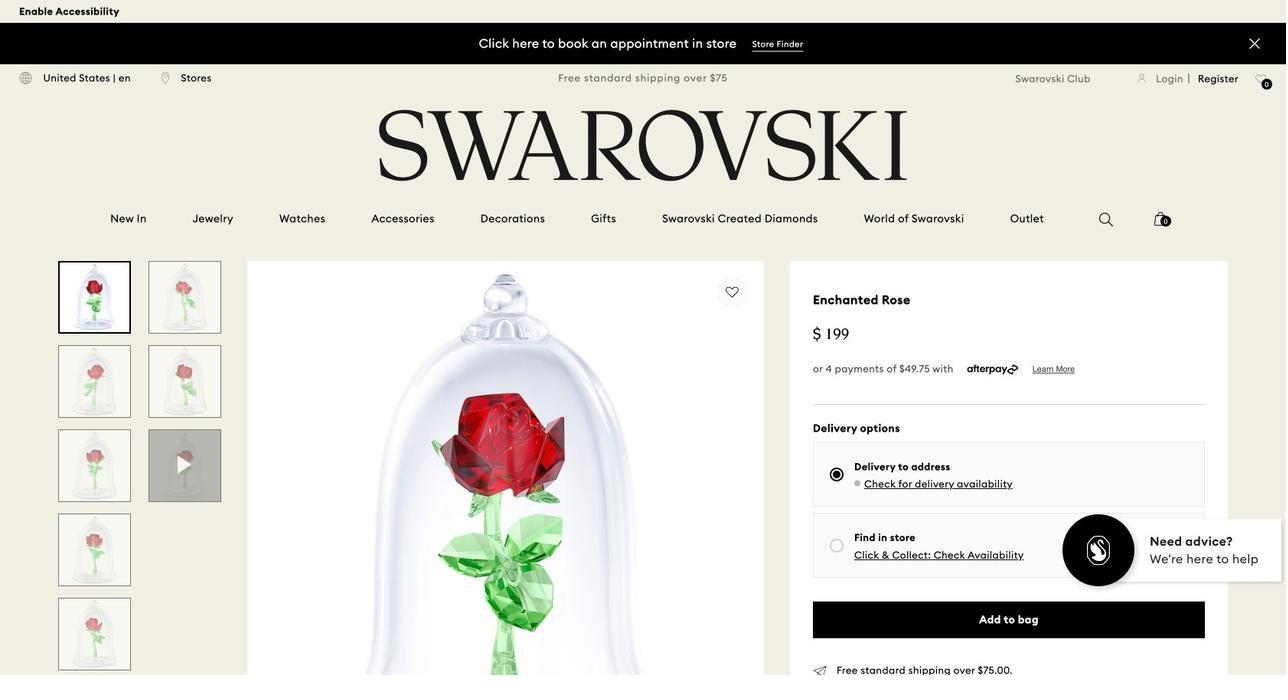 Task type: describe. For each thing, give the bounding box(es) containing it.
live chat icon, click to open the live chat pane. image
[[1061, 512, 1287, 595]]

8 of 8 group
[[149, 430, 221, 502]]

unavailable image
[[855, 481, 861, 487]]

left-wishlist image image
[[1256, 74, 1267, 84]]

wishlist icon image
[[726, 286, 740, 299]]

country-selector image image
[[19, 72, 32, 85]]



Task type: locate. For each thing, give the bounding box(es) containing it.
search image image
[[1100, 213, 1113, 227]]

swarovski image
[[374, 110, 912, 181]]

left login image
[[1138, 74, 1147, 84]]

None radio
[[830, 468, 844, 482], [830, 539, 844, 553], [830, 468, 844, 482], [830, 539, 844, 553]]

shipping image
[[813, 666, 827, 675]]

cart-mobile image image
[[1155, 212, 1167, 226]]

enchanted rose - swarovski, 5230478 image
[[58, 261, 131, 334], [149, 261, 221, 334], [247, 261, 764, 675], [58, 345, 131, 418], [149, 345, 221, 418], [58, 430, 131, 502], [149, 430, 221, 502], [58, 514, 131, 587], [58, 598, 131, 671]]

left-locator image image
[[162, 72, 170, 85]]



Task type: vqa. For each thing, say whether or not it's contained in the screenshot.
Created
no



